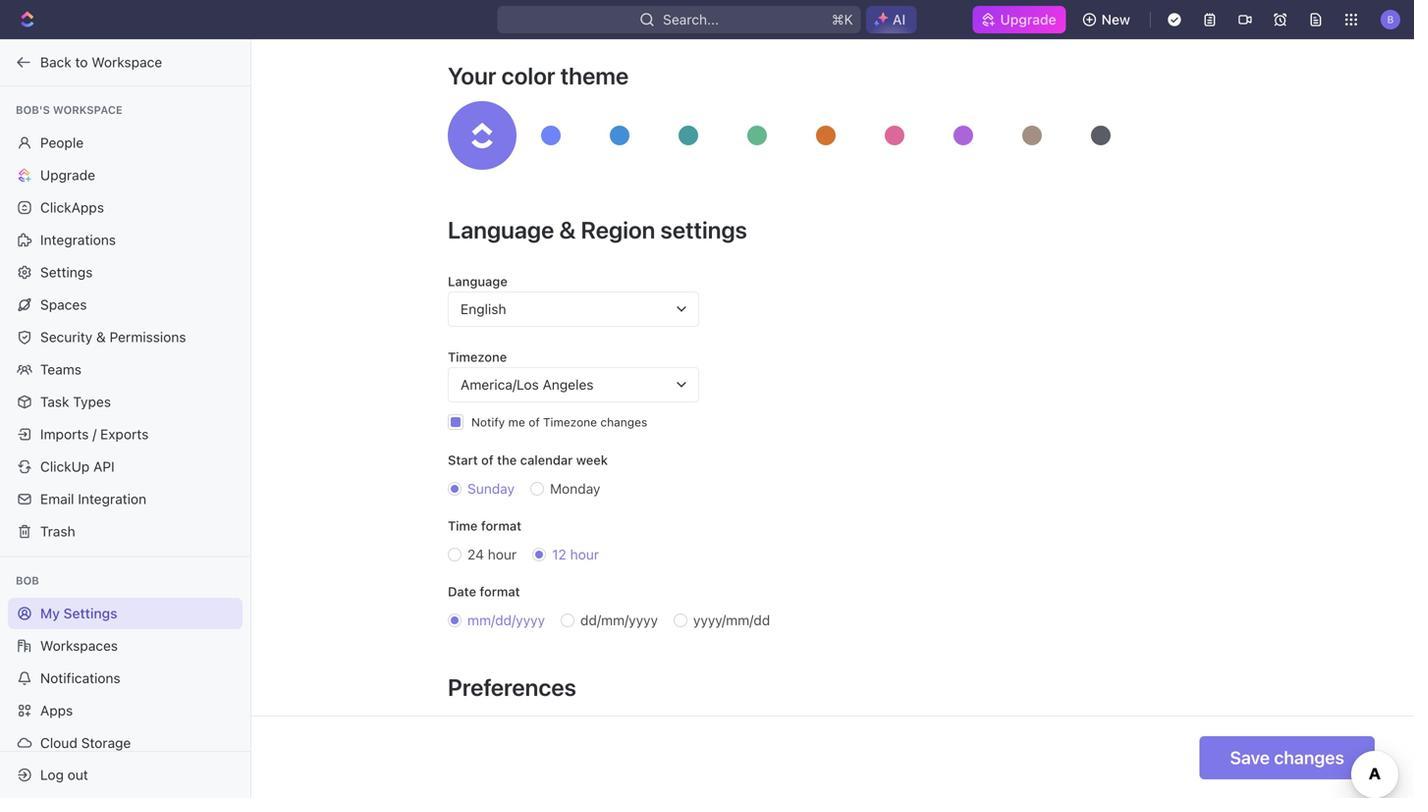 Task type: vqa. For each thing, say whether or not it's contained in the screenshot.
Timezone
yes



Task type: locate. For each thing, give the bounding box(es) containing it.
hour for 24 hour
[[488, 547, 517, 563]]

bottom
[[867, 758, 910, 772]]

integration
[[78, 491, 146, 507]]

1 vertical spatial language
[[448, 274, 508, 289]]

0 vertical spatial workspace
[[92, 54, 162, 70]]

theme
[[560, 62, 629, 89]]

back to workspace
[[40, 54, 162, 70]]

1 vertical spatial the
[[844, 758, 864, 772]]

/
[[93, 426, 97, 442]]

of left your
[[972, 758, 984, 772]]

teams link
[[8, 354, 243, 385]]

date
[[448, 584, 476, 599]]

api
[[93, 459, 115, 475]]

hour right 12
[[570, 547, 599, 563]]

0 vertical spatial changes
[[600, 415, 647, 429]]

workspace up people
[[53, 104, 123, 116]]

start
[[448, 453, 478, 467]]

1 vertical spatial changes
[[1274, 747, 1344, 768]]

ai
[[893, 11, 906, 27]]

0 horizontal spatial changes
[[600, 415, 647, 429]]

english
[[461, 301, 506, 317]]

settings up workspaces
[[63, 605, 117, 622]]

start of the calendar week
[[448, 453, 608, 467]]

hand
[[939, 758, 968, 772]]

2 hour from the left
[[570, 547, 599, 563]]

1 horizontal spatial upgrade link
[[973, 6, 1066, 33]]

1 hour from the left
[[488, 547, 517, 563]]

1 vertical spatial workspace
[[53, 104, 123, 116]]

upgrade left 'new' button
[[1000, 11, 1056, 27]]

of right start
[[481, 453, 494, 467]]

0 horizontal spatial upgrade link
[[8, 160, 243, 191]]

language for language & region settings
[[448, 216, 554, 244]]

workspaces link
[[8, 630, 243, 662]]

the right in at the right of page
[[844, 758, 864, 772]]

timezone down america/los angeles dropdown button
[[543, 415, 597, 429]]

changes
[[600, 415, 647, 429], [1274, 747, 1344, 768]]

& for region
[[559, 216, 576, 244]]

& for permissions
[[96, 329, 106, 345]]

here.
[[1188, 758, 1218, 772]]

my settings
[[40, 605, 117, 622]]

workspace
[[92, 54, 162, 70], [53, 104, 123, 116]]

0 vertical spatial language
[[448, 216, 554, 244]]

format
[[481, 519, 522, 533], [480, 584, 520, 599]]

b
[[1387, 14, 1394, 25]]

& right security
[[96, 329, 106, 345]]

task types
[[40, 394, 111, 410]]

timezone up "america/los"
[[448, 350, 507, 364]]

0 vertical spatial format
[[481, 519, 522, 533]]

upgrade link left 'new' button
[[973, 6, 1066, 33]]

changes up week
[[600, 415, 647, 429]]

apps link
[[8, 695, 243, 727]]

settings up spaces
[[40, 264, 93, 280]]

format up mm/dd/yyyy
[[480, 584, 520, 599]]

0 horizontal spatial hour
[[488, 547, 517, 563]]

0 vertical spatial upgrade
[[1000, 11, 1056, 27]]

clickup
[[40, 459, 90, 475]]

1 vertical spatial format
[[480, 584, 520, 599]]

language & region settings
[[448, 216, 747, 244]]

0 vertical spatial &
[[559, 216, 576, 244]]

1 vertical spatial of
[[481, 453, 494, 467]]

clickapps link
[[8, 192, 243, 223]]

upgrade up clickapps
[[40, 167, 95, 183]]

region
[[581, 216, 655, 244]]

save
[[1230, 747, 1270, 768]]

changes right save
[[1274, 747, 1344, 768]]

new button
[[1074, 4, 1142, 35]]

format for 24 hour
[[481, 519, 522, 533]]

& left region on the top of the page
[[559, 216, 576, 244]]

0 vertical spatial settings
[[40, 264, 93, 280]]

my
[[40, 605, 60, 622]]

notify
[[471, 415, 505, 429]]

people
[[40, 135, 84, 151]]

1 horizontal spatial the
[[844, 758, 864, 772]]

1 horizontal spatial &
[[559, 216, 576, 244]]

cloud
[[40, 735, 77, 751]]

email integration link
[[8, 484, 243, 515]]

clickup api link
[[8, 451, 243, 483]]

1 horizontal spatial of
[[529, 415, 540, 429]]

upgrade
[[1000, 11, 1056, 27], [40, 167, 95, 183]]

& inside 'link'
[[96, 329, 106, 345]]

log
[[40, 767, 64, 783]]

1 vertical spatial &
[[96, 329, 106, 345]]

&
[[559, 216, 576, 244], [96, 329, 106, 345]]

in
[[830, 758, 841, 772]]

exports
[[100, 426, 149, 442]]

upgrade link down 'people' link
[[8, 160, 243, 191]]

integrations link
[[8, 224, 243, 256]]

dd/mm/yyyy
[[580, 612, 658, 629]]

appear
[[786, 758, 827, 772]]

hour
[[488, 547, 517, 563], [570, 547, 599, 563]]

0 horizontal spatial timezone
[[448, 350, 507, 364]]

search...
[[663, 11, 719, 27]]

the up "sunday"
[[497, 453, 517, 467]]

america/los angeles
[[461, 377, 594, 393]]

format for mm/dd/yyyy
[[480, 584, 520, 599]]

1 vertical spatial settings
[[63, 605, 117, 622]]

calendar
[[520, 453, 573, 467]]

1 vertical spatial upgrade
[[40, 167, 95, 183]]

2 language from the top
[[448, 274, 508, 289]]

save changes
[[1230, 747, 1344, 768]]

format up 24 hour
[[481, 519, 522, 533]]

1 horizontal spatial timezone
[[543, 415, 597, 429]]

america/los
[[461, 377, 539, 393]]

1 horizontal spatial changes
[[1274, 747, 1344, 768]]

0 horizontal spatial the
[[497, 453, 517, 467]]

of right me
[[529, 415, 540, 429]]

1 language from the top
[[448, 216, 554, 244]]

2 vertical spatial of
[[972, 758, 984, 772]]

workspace right the to
[[92, 54, 162, 70]]

security
[[40, 329, 93, 345]]

actions,
[[610, 758, 657, 772]]

workspaces
[[40, 638, 118, 654]]

security & permissions link
[[8, 322, 243, 353]]

new
[[1101, 11, 1130, 27]]

mm/dd/yyyy
[[467, 612, 545, 629]]

0 horizontal spatial upgrade
[[40, 167, 95, 183]]

language for language
[[448, 274, 508, 289]]

email
[[40, 491, 74, 507]]

language
[[448, 216, 554, 244], [448, 274, 508, 289]]

left-
[[913, 758, 939, 772]]

0 horizontal spatial &
[[96, 329, 106, 345]]

1 horizontal spatial hour
[[570, 547, 599, 563]]

hour right 24
[[488, 547, 517, 563]]



Task type: describe. For each thing, give the bounding box(es) containing it.
teams
[[40, 361, 81, 378]]

disable
[[1115, 758, 1157, 772]]

english button
[[448, 292, 699, 327]]

sunday
[[467, 481, 515, 497]]

my settings link
[[8, 598, 243, 629]]

changes inside button
[[1274, 747, 1344, 768]]

me
[[508, 415, 525, 429]]

yyyy/mm/dd
[[693, 612, 770, 629]]

when performing actions, toast messages may appear in the bottom left-hand of your screen. you can disable that here.
[[503, 758, 1218, 772]]

0 vertical spatial timezone
[[448, 350, 507, 364]]

your
[[448, 62, 496, 89]]

spaces
[[40, 297, 87, 313]]

0 vertical spatial the
[[497, 453, 517, 467]]

settings inside settings link
[[40, 264, 93, 280]]

1 vertical spatial timezone
[[543, 415, 597, 429]]

back
[[40, 54, 71, 70]]

imports / exports
[[40, 426, 149, 442]]

america/los angeles button
[[448, 367, 699, 403]]

trash
[[40, 523, 75, 540]]

task types link
[[8, 386, 243, 418]]

ai button
[[866, 6, 917, 33]]

security & permissions
[[40, 329, 186, 345]]

task
[[40, 394, 69, 410]]

bob
[[16, 574, 39, 587]]

0 horizontal spatial of
[[481, 453, 494, 467]]

0 vertical spatial of
[[529, 415, 540, 429]]

imports / exports link
[[8, 419, 243, 450]]

when
[[503, 758, 537, 772]]

log out button
[[8, 760, 234, 791]]

b button
[[1375, 4, 1406, 35]]

screen.
[[1017, 758, 1061, 772]]

trash link
[[8, 516, 243, 547]]

your
[[987, 758, 1013, 772]]

bob's
[[16, 104, 50, 116]]

can
[[1090, 758, 1111, 772]]

time
[[448, 519, 478, 533]]

1 vertical spatial upgrade link
[[8, 160, 243, 191]]

you
[[1064, 758, 1086, 772]]

date format
[[448, 584, 520, 599]]

0 vertical spatial upgrade link
[[973, 6, 1066, 33]]

notify me of timezone changes
[[471, 415, 647, 429]]

preferences
[[448, 674, 576, 701]]

workspace inside back to workspace button
[[92, 54, 162, 70]]

hour for 12 hour
[[570, 547, 599, 563]]

settings
[[660, 216, 747, 244]]

⌘k
[[832, 11, 853, 27]]

back to workspace button
[[8, 47, 233, 78]]

12
[[552, 547, 566, 563]]

storage
[[81, 735, 131, 751]]

spaces link
[[8, 289, 243, 321]]

messages
[[694, 758, 754, 772]]

1 horizontal spatial upgrade
[[1000, 11, 1056, 27]]

clickapps
[[40, 199, 104, 216]]

time format
[[448, 519, 522, 533]]

cloud storage link
[[8, 728, 243, 759]]

save changes button
[[1200, 737, 1375, 780]]

24
[[467, 547, 484, 563]]

performing
[[541, 758, 607, 772]]

bob's workspace
[[16, 104, 123, 116]]

settings inside my settings link
[[63, 605, 117, 622]]

24 hour
[[467, 547, 517, 563]]

color
[[501, 62, 555, 89]]

cloud storage
[[40, 735, 131, 751]]

permissions
[[110, 329, 186, 345]]

2 horizontal spatial of
[[972, 758, 984, 772]]

clickup api
[[40, 459, 115, 475]]

out
[[68, 767, 88, 783]]

apps
[[40, 703, 73, 719]]

log out
[[40, 767, 88, 783]]

to
[[75, 54, 88, 70]]

week
[[576, 453, 608, 467]]

email integration
[[40, 491, 146, 507]]

toast
[[661, 758, 691, 772]]

notifications
[[40, 670, 120, 686]]

that
[[1161, 758, 1184, 772]]

imports
[[40, 426, 89, 442]]

may
[[757, 758, 782, 772]]



